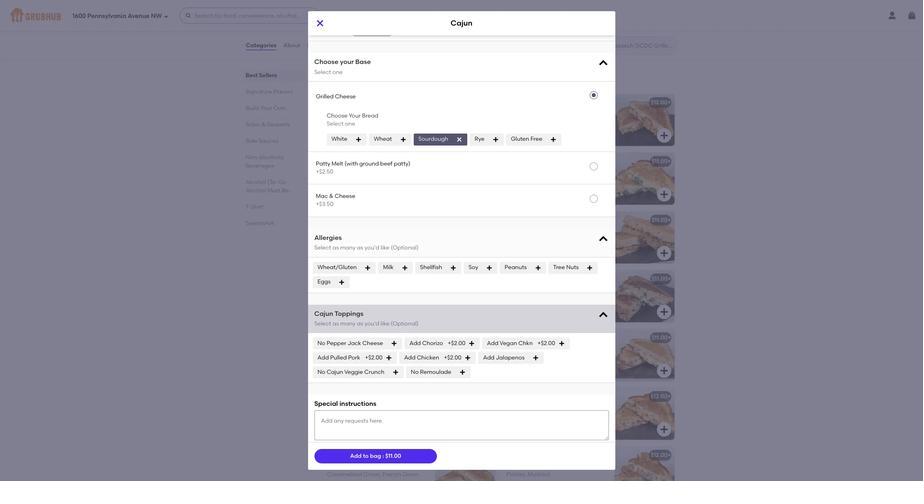 Task type: describe. For each thing, give the bounding box(es) containing it.
choose your base select one
[[314, 58, 371, 76]]

sauce inside pepper jack cheese, bacon, diced jalapeno, ranch, and hot sauce
[[579, 413, 596, 420]]

sides
[[246, 121, 260, 128]]

patty inside "patty melt (with ground beef patty) +$2.50"
[[316, 160, 330, 167]]

mediterranean
[[327, 276, 368, 283]]

t-shirt tab
[[246, 203, 302, 211]]

cheese, inside swiss and parmesan cheese, caramelized onion, french onion aoili
[[384, 464, 406, 470]]

mustard inside swiss cheese, pulled pork, diced pickles, mustard
[[528, 472, 550, 479]]

mozzarella,
[[327, 287, 358, 294]]

grilled inside 'signature flavors gcdc's famous signature flavors: available as a grilled cheese, patty melt, or mac & cheese bowl.'
[[436, 78, 452, 83]]

flavors:
[[384, 78, 402, 83]]

american for cheesesteak
[[327, 405, 354, 412]]

0 vertical spatial french
[[327, 452, 346, 459]]

pepper inside pepper jack cheese, bacon, diced jalapeno, ranch, and hot sauce
[[507, 405, 526, 412]]

patty melt (with ground beef patty) +$2.50
[[316, 160, 411, 175]]

+$3.50
[[316, 201, 334, 208]]

$12.00 + for cheddar cheese, diced jalapeno, pulled pork, mac and chees, bbq sauce
[[472, 217, 492, 224]]

jalapeno, inside the cheddar cheese, diced jalapeno, pulled pork, mac and chees, bbq sauce
[[394, 228, 421, 235]]

tree
[[553, 264, 565, 271]]

chorizo inside pepper jack cheese, chorizo crumble, pico de gallo, avocado crema
[[566, 110, 587, 117]]

sweatshirt
[[246, 220, 274, 227]]

+$2.50
[[316, 168, 334, 175]]

diced inside american cheese, diced tomato, bacon
[[379, 110, 395, 117]]

$4.00
[[328, 31, 343, 38]]

+ for mozzarella cheese, spinach, basil, pesto
[[668, 158, 671, 165]]

eggs
[[318, 279, 331, 286]]

bacon,
[[566, 405, 585, 412]]

like inside allergies select as many as you'd like (optional)
[[381, 245, 390, 252]]

mac inside 'signature flavors gcdc's famous signature flavors: available as a grilled cheese, patty melt, or mac & cheese bowl.'
[[505, 78, 515, 83]]

roasted
[[560, 287, 583, 294]]

cheddar for pork,
[[327, 228, 352, 235]]

and inside the cheddar cheese, diced jalapeno, pulled pork, mac and chees, bbq sauce
[[373, 236, 384, 243]]

popper
[[553, 393, 574, 400]]

as inside 'signature flavors gcdc's famous signature flavors: available as a grilled cheese, patty melt, or mac & cheese bowl.'
[[425, 78, 431, 83]]

wheat/gluten
[[318, 264, 357, 271]]

melt,
[[486, 78, 498, 83]]

mozzarella for pizza
[[507, 346, 535, 353]]

$12.00 for pepper jack cheese, chorizo crumble, pico de gallo, avocado crema
[[651, 99, 668, 106]]

gcdc's
[[321, 78, 339, 83]]

sellers
[[259, 72, 277, 79]]

free
[[531, 136, 543, 143]]

beverages
[[246, 163, 274, 169]]

select inside the "cajun toppings select as many as you'd like (optional)"
[[314, 321, 331, 328]]

available
[[403, 78, 424, 83]]

pepper inside pepper jack cheese, chorizo crumble, pico de gallo, avocado crema
[[507, 110, 526, 117]]

mac inside the cheddar cheese, diced jalapeno, pulled pork, mac and chees, bbq sauce
[[360, 236, 372, 243]]

alcoholic
[[259, 154, 284, 161]]

+$2.00 for add vegan chkn
[[538, 340, 555, 347]]

sauces
[[259, 138, 278, 145]]

cheese, inside pepper jack cheese, bacon, diced jalapeno, ranch, and hot sauce
[[542, 405, 565, 412]]

side sauces tab
[[246, 137, 302, 145]]

diced inside the cheddar cheese, diced jalapeno, pulled pork, mac and chees, bbq sauce
[[376, 228, 392, 235]]

hot inside pepper jack cheese, bacon, diced jalapeno, ranch, and hot sauce
[[568, 413, 578, 420]]

about
[[283, 42, 300, 49]]

pizza melt
[[507, 335, 534, 341]]

1 vertical spatial bacon
[[507, 393, 524, 400]]

southwest image
[[615, 94, 675, 146]]

pickles,
[[507, 472, 527, 479]]

pico
[[533, 119, 545, 125]]

cajun inside cheddar and pepper jack cheese, cajun crunch (bell pepper, celery, onion) remoulade
[[507, 236, 523, 243]]

+ for cheddar cheese, diced jalapeno, pulled pork, mac and chees, bbq sauce
[[489, 217, 492, 224]]

0 vertical spatial american
[[346, 99, 373, 106]]

sweatshirt tab
[[246, 219, 302, 228]]

celery, inside cheddar and pepper jack cheese, cajun crunch (bell pepper, celery, onion) remoulade
[[581, 236, 599, 243]]

sides & desserts
[[246, 121, 290, 128]]

swiss cheese, pulled pork, diced pickles, mustard
[[507, 464, 595, 479]]

cheese, inside 'signature flavors gcdc's famous signature flavors: available as a grilled cheese, patty melt, or mac & cheese bowl.'
[[453, 78, 472, 83]]

jack inside pepper jack cheese, bacon, diced jalapeno, ranch, and hot sauce
[[528, 405, 541, 412]]

add chorizo
[[410, 340, 443, 347]]

build
[[246, 105, 259, 112]]

mozzarella and parmesan cheese, pizza sauce, basil, dried oregano
[[507, 346, 600, 361]]

allergies select as many as you'd like (optional)
[[314, 234, 419, 252]]

pesto
[[507, 177, 522, 184]]

onion),
[[406, 177, 425, 184]]

2 vertical spatial crunch
[[364, 369, 385, 376]]

mediterranean image
[[435, 271, 495, 323]]

or
[[499, 78, 504, 83]]

buffalo inside cheddar and blue cheese, buffalo crunch (diced carrot, celery, onion), ranch and hot sauce
[[402, 169, 421, 176]]

one for your
[[333, 69, 343, 76]]

$11.00 for mozzarella cheese, roasted mushrooms, spinach, truffle herb aioli
[[652, 276, 668, 283]]

(diced
[[349, 177, 366, 184]]

cheesesteak image
[[435, 388, 495, 440]]

cheddar and blue cheese, buffalo crunch (diced carrot, celery, onion), ranch and hot sauce
[[327, 169, 425, 192]]

nuts
[[567, 264, 579, 271]]

pizza melt image
[[615, 329, 675, 381]]

build your own
[[246, 105, 286, 112]]

add left to
[[350, 453, 362, 460]]

bread
[[362, 112, 379, 119]]

bacon jalapeno popper image
[[615, 388, 675, 440]]

diced inside mozzarella, feta cheese, spinach, tomato, diced red onion
[[351, 295, 367, 302]]

sauce inside the cheddar cheese, diced jalapeno, pulled pork, mac and chees, bbq sauce
[[327, 244, 344, 251]]

your for build
[[260, 105, 272, 112]]

swiss for swiss cheese, pastrami, sauekraut, mustard
[[327, 346, 342, 353]]

jack inside pepper jack cheese, chorizo crumble, pico de gallo, avocado crema
[[528, 110, 541, 117]]

swiss for swiss cheese, pulled pork, diced pickles, mustard
[[507, 464, 521, 470]]

grilled cheese button
[[308, 82, 615, 112]]

best sellers tab
[[246, 71, 302, 80]]

(bell
[[546, 236, 557, 243]]

nw
[[151, 12, 162, 19]]

shellfish
[[420, 264, 442, 271]]

(with
[[345, 160, 358, 167]]

$13.00 for swiss cheese, pastrami, sauekraut, mustard
[[472, 335, 489, 341]]

build your own tab
[[246, 104, 302, 112]]

sauce inside american cheese, caramelized onions, short rib, bell peppers, gcdc sauce
[[346, 421, 364, 428]]

shirt
[[251, 204, 263, 211]]

mustard inside swiss cheese, pastrami, sauekraut, mustard
[[327, 354, 350, 361]]

diced inside swiss cheese, pulled pork, diced pickles, mustard
[[579, 464, 595, 470]]

jalapeno
[[526, 393, 552, 400]]

bell
[[376, 413, 386, 420]]

green goddess image
[[615, 153, 675, 205]]

1 vertical spatial signature
[[360, 78, 383, 83]]

as up the mediterranean
[[357, 245, 363, 252]]

no for no remoulade
[[411, 369, 419, 376]]

cheese down the "cajun toppings select as many as you'd like (optional)"
[[363, 340, 383, 347]]

$12.00 for pepper jack cheese, bacon, diced jalapeno, ranch, and hot sauce
[[651, 393, 668, 400]]

Search GCDC Grilled Cheese Bar search field
[[614, 42, 675, 50]]

rib,
[[365, 413, 375, 420]]

tomato, inside american cheese, diced tomato, bacon
[[396, 110, 418, 117]]

(optional) inside allergies select as many as you'd like (optional)
[[391, 245, 419, 252]]

cheese inside 'signature flavors gcdc's famous signature flavors: available as a grilled cheese, patty melt, or mac & cheese bowl.'
[[521, 78, 538, 83]]

sourdough
[[419, 136, 448, 143]]

truffle
[[566, 295, 583, 302]]

(optional) inside the "cajun toppings select as many as you'd like (optional)"
[[391, 321, 419, 328]]

cheese, inside pepper jack cheese, chorizo crumble, pico de gallo, avocado crema
[[542, 110, 565, 117]]

$9.50 +
[[508, 31, 526, 38]]

1 pizza from the top
[[507, 335, 521, 341]]

choose for choose your bread
[[327, 112, 348, 119]]

cheese, inside american cheese, caramelized onions, short rib, bell peppers, gcdc sauce
[[355, 405, 377, 412]]

gluten free
[[511, 136, 543, 143]]

quantity
[[314, 26, 342, 33]]

melt for pizza
[[522, 335, 534, 341]]

best
[[246, 72, 258, 79]]

+ for american cheese, caramelized onions, short rib, bell peppers, gcdc sauce
[[489, 393, 492, 400]]

mozzarella cheese, roasted mushrooms, spinach, truffle herb aioli
[[507, 287, 597, 310]]

veggie
[[344, 369, 363, 376]]

0 vertical spatial bbq
[[327, 217, 339, 224]]

no pepper jack cheese
[[318, 340, 383, 347]]

spinach, inside mozzarella cheese, roasted mushrooms, spinach, truffle herb aioli
[[541, 295, 564, 302]]

pork, inside swiss cheese, pulled pork, diced pickles, mustard
[[564, 464, 577, 470]]

pepper,
[[559, 236, 580, 243]]

beef
[[380, 160, 393, 167]]

as down "allergies"
[[333, 245, 339, 252]]

$13.00 + for swiss cheese, pastrami, sauekraut, mustard
[[472, 335, 492, 341]]

cheese, inside mozzarella cheese, roasted mushrooms, spinach, truffle herb aioli
[[537, 287, 559, 294]]

as down toppings
[[357, 321, 363, 328]]

cuban image
[[615, 447, 675, 482]]

bbq inside the cheddar cheese, diced jalapeno, pulled pork, mac and chees, bbq sauce
[[405, 236, 417, 243]]

caramelized inside american cheese, caramelized onions, short rib, bell peppers, gcdc sauce
[[379, 405, 414, 412]]

signature flavors tab
[[246, 88, 302, 96]]

pepper jack cheese, chorizo crumble, pico de gallo, avocado crema
[[507, 110, 597, 134]]

onions,
[[327, 413, 348, 420]]

diced inside pepper jack cheese, bacon, diced jalapeno, ranch, and hot sauce
[[586, 405, 602, 412]]

add for add chicken
[[404, 355, 416, 362]]

cheese, inside mozzarella cheese, spinach, basil, pesto
[[537, 169, 559, 176]]

cajun inside the "cajun toppings select as many as you'd like (optional)"
[[314, 310, 333, 318]]

young american
[[327, 99, 373, 106]]

add to bag : $11.00
[[350, 453, 401, 460]]

to
[[363, 453, 369, 460]]

+ for mozzarella and parmesan cheese, pizza sauce, basil, dried oregano
[[668, 335, 671, 341]]

avenue
[[128, 12, 150, 19]]

cajun image
[[615, 212, 675, 264]]

short
[[349, 413, 364, 420]]

swiss for swiss and parmesan cheese, caramelized onion, french onion aoili
[[327, 464, 342, 470]]

cheese, inside cheddar and blue cheese, buffalo crunch (diced carrot, celery, onion), ranch and hot sauce
[[378, 169, 400, 176]]

and inside pepper jack cheese, bacon, diced jalapeno, ranch, and hot sauce
[[556, 413, 567, 420]]

basil, inside mozzarella and parmesan cheese, pizza sauce, basil, dried oregano
[[542, 354, 556, 361]]

gallo,
[[555, 119, 571, 125]]

0 horizontal spatial buffalo
[[327, 158, 347, 165]]

crunch inside cheddar and pepper jack cheese, cajun crunch (bell pepper, celery, onion) remoulade
[[524, 236, 544, 243]]

+ for mozzarella cheese, roasted mushrooms, spinach, truffle herb aioli
[[668, 276, 671, 283]]

pizza inside mozzarella and parmesan cheese, pizza sauce, basil, dried oregano
[[507, 354, 520, 361]]

onion,
[[364, 472, 381, 479]]

$11.00 + for mozzarella cheese, roasted mushrooms, spinach, truffle herb aioli
[[652, 276, 671, 283]]

basil, inside mozzarella cheese, spinach, basil, pesto
[[585, 169, 599, 176]]

spinach, inside mozzarella, feta cheese, spinach, tomato, diced red onion
[[396, 287, 420, 294]]

non-alcoholic beverages tab
[[246, 153, 302, 170]]

and inside swiss and parmesan cheese, caramelized onion, french onion aoili
[[343, 464, 354, 470]]

& for mac & cheese +$3.50
[[329, 193, 334, 200]]

reuben
[[327, 335, 348, 341]]

categories
[[246, 42, 277, 49]]

pork, inside the cheddar cheese, diced jalapeno, pulled pork, mac and chees, bbq sauce
[[345, 236, 359, 243]]

+$2.00 for add chicken
[[444, 355, 462, 362]]

t-
[[246, 204, 251, 211]]

you'd inside allergies select as many as you'd like (optional)
[[365, 245, 379, 252]]

flavors for signature flavors gcdc's famous signature flavors: available as a grilled cheese, patty melt, or mac & cheese bowl.
[[364, 67, 394, 77]]

jack up pork
[[348, 340, 361, 347]]

like inside the "cajun toppings select as many as you'd like (optional)"
[[381, 321, 390, 328]]

reviews
[[307, 42, 330, 49]]

$4.00 button
[[322, 1, 495, 48]]

0 horizontal spatial remoulade
[[420, 369, 452, 376]]

1 vertical spatial pulled
[[330, 355, 347, 362]]

chicken
[[417, 355, 439, 362]]

$9.50
[[508, 31, 522, 38]]



Task type: locate. For each thing, give the bounding box(es) containing it.
1 horizontal spatial remoulade
[[525, 244, 556, 251]]

cheese inside button
[[335, 93, 356, 100]]

0 vertical spatial grilled
[[436, 78, 452, 83]]

pennsylvania
[[87, 12, 126, 19]]

grilled inside grilled cheese button
[[316, 93, 334, 100]]

patty)
[[394, 160, 411, 167]]

add down reuben
[[318, 355, 329, 362]]

tab
[[246, 178, 302, 195]]

melt up sauce,
[[522, 335, 534, 341]]

search icon image
[[602, 41, 611, 50]]

0 horizontal spatial &
[[261, 121, 266, 128]]

rye
[[475, 136, 485, 143]]

pepper jack cheese, bacon, diced jalapeno, ranch, and hot sauce
[[507, 405, 602, 420]]

buffalo up onion),
[[402, 169, 421, 176]]

1 vertical spatial bbq
[[405, 236, 417, 243]]

cheddar for crunch
[[327, 169, 352, 176]]

cheese, inside mozzarella, feta cheese, spinach, tomato, diced red onion
[[372, 287, 395, 294]]

peppers,
[[387, 413, 411, 420]]

add for add vegan chkn
[[487, 340, 499, 347]]

caramelized up aoili at the left bottom of page
[[327, 472, 362, 479]]

celery, right pepper,
[[581, 236, 599, 243]]

$11.00 + for mozzarella and parmesan cheese, pizza sauce, basil, dried oregano
[[652, 335, 671, 341]]

$13.00 + for american cheese, caramelized onions, short rib, bell peppers, gcdc sauce
[[472, 393, 492, 400]]

mozzarella for pesto
[[507, 169, 535, 176]]

parmesan inside mozzarella and parmesan cheese, pizza sauce, basil, dried oregano
[[549, 346, 577, 353]]

onion right red on the left bottom of page
[[380, 295, 397, 302]]

add pulled pork
[[318, 355, 360, 362]]

$13.00
[[472, 335, 489, 341], [472, 393, 489, 400]]

2 vertical spatial mozzarella
[[507, 346, 535, 353]]

$12.00 + for pepper jack cheese, chorizo crumble, pico de gallo, avocado crema
[[651, 99, 671, 106]]

0 vertical spatial celery,
[[387, 177, 405, 184]]

2 mozzarella from the top
[[507, 287, 535, 294]]

2 vertical spatial signature
[[246, 88, 272, 95]]

jack inside cheddar and pepper jack cheese, cajun crunch (bell pepper, celery, onion) remoulade
[[565, 228, 579, 235]]

cheese down 'famous'
[[335, 93, 356, 100]]

mozzarella inside mozzarella and parmesan cheese, pizza sauce, basil, dried oregano
[[507, 346, 535, 353]]

1 vertical spatial choose
[[327, 112, 348, 119]]

cheese
[[521, 78, 538, 83], [335, 93, 356, 100], [335, 193, 356, 200], [363, 340, 383, 347]]

& for sides & desserts
[[261, 121, 266, 128]]

0 vertical spatial $13.00
[[472, 335, 489, 341]]

1 vertical spatial buffalo
[[402, 169, 421, 176]]

select up gcdc's
[[314, 69, 331, 76]]

pepper down jalapeno
[[507, 405, 526, 412]]

mozzarella inside mozzarella cheese, roasted mushrooms, spinach, truffle herb aioli
[[507, 287, 535, 294]]

de
[[546, 119, 554, 125]]

sauce down "short"
[[346, 421, 364, 428]]

mac
[[505, 78, 515, 83], [316, 193, 328, 200], [360, 236, 372, 243]]

0 vertical spatial pork,
[[345, 236, 359, 243]]

pulled inside the cheddar cheese, diced jalapeno, pulled pork, mac and chees, bbq sauce
[[327, 236, 344, 243]]

patty up +$2.50
[[316, 160, 330, 167]]

best sellers
[[246, 72, 277, 79]]

0 vertical spatial pulled
[[327, 236, 344, 243]]

cheddar down buffalo blue
[[327, 169, 352, 176]]

0 vertical spatial onion
[[380, 295, 397, 302]]

crunch inside cheddar and blue cheese, buffalo crunch (diced carrot, celery, onion), ranch and hot sauce
[[327, 177, 347, 184]]

french
[[327, 452, 346, 459], [383, 472, 401, 479]]

1 vertical spatial celery,
[[581, 236, 599, 243]]

sides & desserts tab
[[246, 120, 302, 129]]

signature for signature flavors gcdc's famous signature flavors: available as a grilled cheese, patty melt, or mac & cheese bowl.
[[321, 67, 362, 77]]

2 vertical spatial &
[[329, 193, 334, 200]]

swiss up add pulled pork
[[327, 346, 342, 353]]

$11.00 +
[[652, 158, 671, 165], [652, 217, 671, 224], [652, 276, 671, 283], [652, 335, 671, 341]]

mac & cheese +$3.50
[[316, 193, 356, 208]]

caramelized inside swiss and parmesan cheese, caramelized onion, french onion aoili
[[327, 472, 362, 479]]

$11.00 + for cheddar and pepper jack cheese, cajun crunch (bell pepper, celery, onion) remoulade
[[652, 217, 671, 224]]

2 horizontal spatial &
[[516, 78, 520, 83]]

american for young american
[[327, 110, 354, 117]]

0 vertical spatial flavors
[[364, 67, 394, 77]]

1 vertical spatial grilled
[[316, 93, 334, 100]]

$12.00
[[651, 99, 668, 106], [472, 217, 489, 224], [651, 393, 668, 400], [651, 452, 668, 459]]

2 $13.00 + from the top
[[472, 393, 492, 400]]

1 horizontal spatial french
[[383, 472, 401, 479]]

2 $11.00 + from the top
[[652, 217, 671, 224]]

0 vertical spatial signature
[[321, 67, 362, 77]]

choose inside choose your base select one
[[314, 58, 339, 66]]

$12.00 for cheddar cheese, diced jalapeno, pulled pork, mac and chees, bbq sauce
[[472, 217, 489, 224]]

no for no pepper jack cheese
[[318, 340, 325, 347]]

white
[[332, 136, 348, 143]]

cheddar for cajun
[[507, 228, 531, 235]]

$11.00 for mozzarella cheese, spinach, basil, pesto
[[652, 158, 668, 165]]

1 vertical spatial you'd
[[365, 321, 379, 328]]

1 vertical spatial mozzarella
[[507, 287, 535, 294]]

swiss inside swiss cheese, pastrami, sauekraut, mustard
[[327, 346, 342, 353]]

add for add chorizo
[[410, 340, 421, 347]]

tomato, down the available
[[396, 110, 418, 117]]

1 horizontal spatial your
[[349, 112, 361, 119]]

0 vertical spatial patty
[[473, 78, 485, 83]]

signature flavors
[[246, 88, 292, 95]]

your inside choose your bread select one
[[349, 112, 361, 119]]

svg image inside main navigation navigation
[[164, 14, 168, 19]]

$11.00
[[652, 158, 668, 165], [652, 217, 668, 224], [652, 276, 668, 283], [652, 335, 668, 341], [385, 453, 401, 460]]

mozzarella inside mozzarella cheese, spinach, basil, pesto
[[507, 169, 535, 176]]

0 horizontal spatial parmesan
[[355, 464, 383, 470]]

american up the bread
[[346, 99, 373, 106]]

patty left melt,
[[473, 78, 485, 83]]

2 you'd from the top
[[365, 321, 379, 328]]

add for add jalapenos
[[483, 355, 495, 362]]

as left a
[[425, 78, 431, 83]]

jack down jalapeno
[[528, 405, 541, 412]]

cheese, inside mozzarella and parmesan cheese, pizza sauce, basil, dried oregano
[[578, 346, 600, 353]]

american down "young"
[[327, 110, 354, 117]]

1 horizontal spatial chorizo
[[566, 110, 587, 117]]

flavors inside tab
[[273, 88, 292, 95]]

0 horizontal spatial onion
[[347, 452, 364, 459]]

0 horizontal spatial celery,
[[387, 177, 405, 184]]

signature down base
[[360, 78, 383, 83]]

remoulade down chicken
[[420, 369, 452, 376]]

flavors
[[364, 67, 394, 77], [273, 88, 292, 95]]

main navigation navigation
[[0, 0, 924, 31]]

0 horizontal spatial crunch
[[327, 177, 347, 184]]

0 vertical spatial chorizo
[[566, 110, 587, 117]]

0 vertical spatial one
[[333, 69, 343, 76]]

milk
[[383, 264, 394, 271]]

buffalo blue
[[327, 158, 360, 165]]

(optional)
[[391, 245, 419, 252], [391, 321, 419, 328]]

1 horizontal spatial mac
[[360, 236, 372, 243]]

one inside choose your bread select one
[[345, 121, 355, 127]]

1 vertical spatial patty
[[316, 160, 330, 167]]

bacon jalapeno popper
[[507, 393, 574, 400]]

+ for swiss cheese, pastrami, sauekraut, mustard
[[489, 335, 492, 341]]

pepper inside cheddar and pepper jack cheese, cajun crunch (bell pepper, celery, onion) remoulade
[[544, 228, 564, 235]]

mac left chees,
[[360, 236, 372, 243]]

jalapeno, up chees,
[[394, 228, 421, 235]]

your left 'own'
[[260, 105, 272, 112]]

1 vertical spatial like
[[381, 321, 390, 328]]

one for your
[[345, 121, 355, 127]]

& inside 'signature flavors gcdc's famous signature flavors: available as a grilled cheese, patty melt, or mac & cheese bowl.'
[[516, 78, 520, 83]]

aioli
[[507, 303, 518, 310]]

$11.00 for cheddar and pepper jack cheese, cajun crunch (bell pepper, celery, onion) remoulade
[[652, 217, 668, 224]]

add down sauekraut,
[[404, 355, 416, 362]]

1 horizontal spatial bbq
[[405, 236, 417, 243]]

select inside allergies select as many as you'd like (optional)
[[314, 245, 331, 252]]

parmesan up dried
[[549, 346, 577, 353]]

0 horizontal spatial one
[[333, 69, 343, 76]]

$13.00 +
[[472, 335, 492, 341], [472, 393, 492, 400]]

sauce down bacon,
[[579, 413, 596, 420]]

choose inside choose your bread select one
[[327, 112, 348, 119]]

bag
[[370, 453, 381, 460]]

like
[[381, 245, 390, 252], [381, 321, 390, 328]]

young american image
[[435, 94, 495, 146]]

choose down "young"
[[327, 112, 348, 119]]

celery, inside cheddar and blue cheese, buffalo crunch (diced carrot, celery, onion), ranch and hot sauce
[[387, 177, 405, 184]]

parmesan up onion,
[[355, 464, 383, 470]]

cheddar inside cheddar and blue cheese, buffalo crunch (diced carrot, celery, onion), ranch and hot sauce
[[327, 169, 352, 176]]

chkn
[[519, 340, 533, 347]]

tomato, down 'mozzarella,' on the bottom of page
[[327, 295, 350, 302]]

$11.00 for mozzarella and parmesan cheese, pizza sauce, basil, dried oregano
[[652, 335, 668, 341]]

0 vertical spatial you'd
[[365, 245, 379, 252]]

sauce down "allergies"
[[327, 244, 344, 251]]

american cheese, diced tomato, bacon
[[327, 110, 418, 125]]

wheat
[[374, 136, 392, 143]]

mozzarella for spinach,
[[507, 287, 535, 294]]

spinach, inside mozzarella cheese, spinach, basil, pesto
[[560, 169, 584, 176]]

0 vertical spatial basil,
[[585, 169, 599, 176]]

2 horizontal spatial crunch
[[524, 236, 544, 243]]

1 horizontal spatial parmesan
[[549, 346, 577, 353]]

mac inside the mac & cheese +$3.50
[[316, 193, 328, 200]]

pizza down add vegan chkn at right bottom
[[507, 354, 520, 361]]

1 vertical spatial mac
[[316, 193, 328, 200]]

french up aoili at the left bottom of page
[[327, 452, 346, 459]]

3 mozzarella from the top
[[507, 346, 535, 353]]

1 vertical spatial blue
[[365, 169, 377, 176]]

0 horizontal spatial chorizo
[[422, 340, 443, 347]]

mac right or
[[505, 78, 515, 83]]

buffalo blue image
[[435, 153, 495, 205]]

2 horizontal spatial onion
[[403, 472, 419, 479]]

many
[[340, 245, 356, 252], [340, 321, 356, 328]]

cheese, inside swiss cheese, pastrami, sauekraut, mustard
[[343, 346, 365, 353]]

+$2.00 down the pastrami,
[[365, 355, 383, 362]]

onion for parmesan
[[403, 472, 419, 479]]

$13.00 + left vegan
[[472, 335, 492, 341]]

vegan
[[500, 340, 517, 347]]

like up the pastrami,
[[381, 321, 390, 328]]

0 vertical spatial mac
[[505, 78, 515, 83]]

you'd up the mediterranean
[[365, 245, 379, 252]]

$12.00 +
[[651, 99, 671, 106], [472, 217, 492, 224], [651, 393, 671, 400], [651, 452, 671, 459]]

one inside choose your base select one
[[333, 69, 343, 76]]

1 vertical spatial spinach,
[[396, 287, 420, 294]]

0 vertical spatial crunch
[[327, 177, 347, 184]]

and inside cheddar and pepper jack cheese, cajun crunch (bell pepper, celery, onion) remoulade
[[532, 228, 543, 235]]

1 vertical spatial basil,
[[542, 354, 556, 361]]

+$2.00 for add chorizo
[[448, 340, 466, 347]]

hot down (diced
[[358, 186, 368, 192]]

french onion image
[[435, 447, 495, 482]]

remoulade down (bell
[[525, 244, 556, 251]]

many inside allergies select as many as you'd like (optional)
[[340, 245, 356, 252]]

tree nuts
[[553, 264, 579, 271]]

parmesan for basil,
[[549, 346, 577, 353]]

blue up (diced
[[348, 158, 360, 165]]

pizza
[[507, 335, 521, 341], [507, 354, 520, 361]]

pepper up crumble, at the right of the page
[[507, 110, 526, 117]]

blue inside cheddar and blue cheese, buffalo crunch (diced carrot, celery, onion), ranch and hot sauce
[[365, 169, 377, 176]]

1 horizontal spatial onion
[[380, 295, 397, 302]]

select inside choose your base select one
[[314, 69, 331, 76]]

flavors up flavors:
[[364, 67, 394, 77]]

1 vertical spatial chorizo
[[422, 340, 443, 347]]

side
[[246, 138, 257, 145]]

hot inside cheddar and blue cheese, buffalo crunch (diced carrot, celery, onion), ranch and hot sauce
[[358, 186, 368, 192]]

parmesan for french
[[355, 464, 383, 470]]

pulled inside swiss cheese, pulled pork, diced pickles, mustard
[[546, 464, 562, 470]]

2 pizza from the top
[[507, 354, 520, 361]]

celery, down patty)
[[387, 177, 405, 184]]

1 horizontal spatial bacon
[[507, 393, 524, 400]]

0 vertical spatial spinach,
[[560, 169, 584, 176]]

add for add pulled pork
[[318, 355, 329, 362]]

1 like from the top
[[381, 245, 390, 252]]

1 you'd from the top
[[365, 245, 379, 252]]

blue down ground in the left of the page
[[365, 169, 377, 176]]

mustard down 'no pepper jack cheese'
[[327, 354, 350, 361]]

onion inside mozzarella, feta cheese, spinach, tomato, diced red onion
[[380, 295, 397, 302]]

crunch down swiss cheese, pastrami, sauekraut, mustard
[[364, 369, 385, 376]]

onion left bag at the bottom left of page
[[347, 452, 364, 459]]

your for choose
[[349, 112, 361, 119]]

0 vertical spatial your
[[260, 105, 272, 112]]

buffalo up +$2.50
[[327, 158, 347, 165]]

2 vertical spatial american
[[327, 405, 354, 412]]

0 vertical spatial like
[[381, 245, 390, 252]]

truffle herb image
[[615, 271, 675, 323]]

+$2.00 right chkn
[[538, 340, 555, 347]]

herb
[[584, 295, 597, 302]]

you'd inside the "cajun toppings select as many as you'd like (optional)"
[[365, 321, 379, 328]]

toppings
[[335, 310, 364, 318]]

2 many from the top
[[340, 321, 356, 328]]

caramelized
[[379, 405, 414, 412], [327, 472, 362, 479]]

jalapeno, inside pepper jack cheese, bacon, diced jalapeno, ranch, and hot sauce
[[507, 413, 534, 420]]

american
[[346, 99, 373, 106], [327, 110, 354, 117], [327, 405, 354, 412]]

1 horizontal spatial blue
[[365, 169, 377, 176]]

cheese, inside american cheese, diced tomato, bacon
[[355, 110, 377, 117]]

1600
[[72, 12, 86, 19]]

1 vertical spatial jalapeno,
[[507, 413, 534, 420]]

1 vertical spatial melt
[[522, 335, 534, 341]]

swiss inside swiss and parmesan cheese, caramelized onion, french onion aoili
[[327, 464, 342, 470]]

1600 pennsylvania avenue nw
[[72, 12, 162, 19]]

sauekraut,
[[394, 346, 423, 353]]

caramelized up the peppers, in the bottom left of the page
[[379, 405, 414, 412]]

hot down bacon,
[[568, 413, 578, 420]]

remoulade inside cheddar and pepper jack cheese, cajun crunch (bell pepper, celery, onion) remoulade
[[525, 244, 556, 251]]

mustard
[[327, 354, 350, 361], [528, 472, 550, 479]]

american inside american cheese, diced tomato, bacon
[[327, 110, 354, 117]]

1 vertical spatial caramelized
[[327, 472, 362, 479]]

+ for pepper jack cheese, chorizo crumble, pico de gallo, avocado crema
[[668, 99, 671, 106]]

like down chees,
[[381, 245, 390, 252]]

cheese inside the mac & cheese +$3.50
[[335, 193, 356, 200]]

1 vertical spatial $13.00 +
[[472, 393, 492, 400]]

patty inside 'signature flavors gcdc's famous signature flavors: available as a grilled cheese, patty melt, or mac & cheese bowl.'
[[473, 78, 485, 83]]

avocado
[[572, 119, 597, 125]]

$13.00 + up special instructions text field
[[472, 393, 492, 400]]

american inside american cheese, caramelized onions, short rib, bell peppers, gcdc sauce
[[327, 405, 354, 412]]

& inside tab
[[261, 121, 266, 128]]

one up white
[[345, 121, 355, 127]]

tomato,
[[396, 110, 418, 117], [327, 295, 350, 302]]

tomato, inside mozzarella, feta cheese, spinach, tomato, diced red onion
[[327, 295, 350, 302]]

& inside the mac & cheese +$3.50
[[329, 193, 334, 200]]

flavors inside 'signature flavors gcdc's famous signature flavors: available as a grilled cheese, patty melt, or mac & cheese bowl.'
[[364, 67, 394, 77]]

remoulade
[[525, 244, 556, 251], [420, 369, 452, 376]]

& down ranch
[[329, 193, 334, 200]]

american up 'onions,'
[[327, 405, 354, 412]]

jack up pico
[[528, 110, 541, 117]]

no
[[318, 340, 325, 347], [318, 369, 325, 376], [411, 369, 419, 376]]

sauce inside cheddar and blue cheese, buffalo crunch (diced carrot, celery, onion), ranch and hot sauce
[[369, 186, 387, 192]]

chorizo
[[566, 110, 587, 117], [422, 340, 443, 347]]

$12.00 + for pepper jack cheese, bacon, diced jalapeno, ranch, and hot sauce
[[651, 393, 671, 400]]

0 vertical spatial hot
[[358, 186, 368, 192]]

one up gcdc's
[[333, 69, 343, 76]]

base
[[355, 58, 371, 66]]

choose for choose your base
[[314, 58, 339, 66]]

you'd
[[365, 245, 379, 252], [365, 321, 379, 328]]

1 many from the top
[[340, 245, 356, 252]]

0 horizontal spatial your
[[260, 105, 272, 112]]

1 vertical spatial mustard
[[528, 472, 550, 479]]

select inside choose your bread select one
[[327, 121, 344, 127]]

0 vertical spatial many
[[340, 245, 356, 252]]

1 vertical spatial tomato,
[[327, 295, 350, 302]]

reviews button
[[307, 31, 330, 60]]

sauce
[[369, 186, 387, 192], [327, 244, 344, 251], [579, 413, 596, 420], [346, 421, 364, 428]]

1 vertical spatial flavors
[[273, 88, 292, 95]]

signature for signature flavors
[[246, 88, 272, 95]]

peanuts
[[505, 264, 527, 271]]

cheese down ranch
[[335, 193, 356, 200]]

1 horizontal spatial tomato,
[[396, 110, 418, 117]]

0 horizontal spatial blue
[[348, 158, 360, 165]]

0 horizontal spatial mac
[[316, 193, 328, 200]]

crunch left (bell
[[524, 236, 544, 243]]

+ for cheddar and pepper jack cheese, cajun crunch (bell pepper, celery, onion) remoulade
[[668, 217, 671, 224]]

pepper
[[507, 110, 526, 117], [544, 228, 564, 235], [327, 340, 346, 347], [507, 405, 526, 412]]

grilled
[[436, 78, 452, 83], [316, 93, 334, 100]]

0 horizontal spatial melt
[[332, 160, 343, 167]]

grilled right a
[[436, 78, 452, 83]]

you'd down red on the left bottom of page
[[365, 321, 379, 328]]

bacon inside american cheese, diced tomato, bacon
[[327, 119, 345, 125]]

gcdc
[[327, 421, 345, 428]]

1 horizontal spatial crunch
[[364, 369, 385, 376]]

1 vertical spatial hot
[[568, 413, 578, 420]]

1 horizontal spatial caramelized
[[379, 405, 414, 412]]

1 vertical spatial parmesan
[[355, 464, 383, 470]]

bacon left jalapeno
[[507, 393, 524, 400]]

signature down your
[[321, 67, 362, 77]]

signature inside tab
[[246, 88, 272, 95]]

4 $11.00 + from the top
[[652, 335, 671, 341]]

flavors up 'own'
[[273, 88, 292, 95]]

pepper up (bell
[[544, 228, 564, 235]]

$11.00 + for mozzarella cheese, spinach, basil, pesto
[[652, 158, 671, 165]]

jalapeno, left 'ranch,'
[[507, 413, 534, 420]]

bbq image
[[435, 212, 495, 264]]

1 horizontal spatial one
[[345, 121, 355, 127]]

1 vertical spatial pizza
[[507, 354, 520, 361]]

$13.00 for american cheese, caramelized onions, short rib, bell peppers, gcdc sauce
[[472, 393, 489, 400]]

swiss
[[327, 346, 342, 353], [327, 464, 342, 470], [507, 464, 521, 470]]

mac up the +$3.50
[[316, 193, 328, 200]]

many down toppings
[[340, 321, 356, 328]]

0 horizontal spatial hot
[[358, 186, 368, 192]]

and inside mozzarella and parmesan cheese, pizza sauce, basil, dried oregano
[[537, 346, 548, 353]]

svg image
[[908, 11, 917, 20], [185, 12, 192, 19], [315, 18, 325, 28], [598, 58, 609, 69], [480, 131, 490, 140], [356, 136, 362, 143], [456, 136, 463, 143], [598, 234, 609, 245], [480, 248, 490, 258], [365, 265, 371, 271], [450, 265, 457, 271], [339, 279, 345, 286], [480, 307, 490, 317], [660, 307, 669, 317], [391, 341, 398, 347], [469, 341, 475, 347], [559, 341, 565, 347], [386, 355, 392, 362], [660, 366, 669, 376], [393, 370, 399, 376]]

crunch up ranch
[[327, 177, 347, 184]]

2 (optional) from the top
[[391, 321, 419, 328]]

cheddar inside cheddar and pepper jack cheese, cajun crunch (bell pepper, celery, onion) remoulade
[[507, 228, 531, 235]]

cheddar
[[327, 169, 352, 176], [327, 228, 352, 235], [507, 228, 531, 235]]

cheese, inside swiss cheese, pulled pork, diced pickles, mustard
[[522, 464, 544, 470]]

+$2.00 right chicken
[[444, 355, 462, 362]]

swiss and parmesan cheese, caramelized onion, french onion aoili
[[327, 464, 419, 482]]

french right onion,
[[383, 472, 401, 479]]

sauce down 'carrot,'
[[369, 186, 387, 192]]

melt for patty
[[332, 160, 343, 167]]

cajun toppings select as many as you'd like (optional)
[[314, 310, 419, 328]]

2 like from the top
[[381, 321, 390, 328]]

bacon up white
[[327, 119, 345, 125]]

1 horizontal spatial celery,
[[581, 236, 599, 243]]

select up reuben
[[314, 321, 331, 328]]

melt inside "patty melt (with ground beef patty) +$2.50"
[[332, 160, 343, 167]]

2 horizontal spatial mac
[[505, 78, 515, 83]]

select up white
[[327, 121, 344, 127]]

no cajun veggie crunch
[[318, 369, 385, 376]]

onion for cheese,
[[380, 295, 397, 302]]

instructions
[[340, 400, 377, 408]]

no for no cajun veggie crunch
[[318, 369, 325, 376]]

swiss up pickles,
[[507, 464, 521, 470]]

flavors for signature flavors
[[273, 88, 292, 95]]

mozzarella, feta cheese, spinach, tomato, diced red onion
[[327, 287, 420, 302]]

bbq down the +$3.50
[[327, 217, 339, 224]]

1 horizontal spatial melt
[[522, 335, 534, 341]]

no left reuben
[[318, 340, 325, 347]]

+$2.00
[[448, 340, 466, 347], [538, 340, 555, 347], [365, 355, 383, 362], [444, 355, 462, 362]]

cheddar and pepper jack cheese, cajun crunch (bell pepper, celery, onion) remoulade
[[507, 228, 602, 251]]

0 vertical spatial (optional)
[[391, 245, 419, 252]]

mozzarella up pesto
[[507, 169, 535, 176]]

1 vertical spatial $13.00
[[472, 393, 489, 400]]

0 vertical spatial $13.00 +
[[472, 335, 492, 341]]

0 horizontal spatial jalapeno,
[[394, 228, 421, 235]]

1 mozzarella from the top
[[507, 169, 535, 176]]

ranch
[[327, 186, 345, 192]]

your down young american
[[349, 112, 361, 119]]

& right sides
[[261, 121, 266, 128]]

your
[[340, 58, 354, 66]]

french inside swiss and parmesan cheese, caramelized onion, french onion aoili
[[383, 472, 401, 479]]

mozzarella up mushrooms,
[[507, 287, 535, 294]]

1 $13.00 + from the top
[[472, 335, 492, 341]]

Special instructions text field
[[314, 411, 609, 441]]

swiss up aoili at the left bottom of page
[[327, 464, 342, 470]]

+ for pepper jack cheese, bacon, diced jalapeno, ranch, and hot sauce
[[668, 393, 671, 400]]

cheddar inside the cheddar cheese, diced jalapeno, pulled pork, mac and chees, bbq sauce
[[327, 228, 352, 235]]

select down "allergies"
[[314, 245, 331, 252]]

0 vertical spatial blue
[[348, 158, 360, 165]]

Input item quantity number field
[[363, 21, 381, 36]]

+$2.00 for add pulled pork
[[365, 355, 383, 362]]

cheddar down the +$3.50
[[327, 228, 352, 235]]

3 $11.00 + from the top
[[652, 276, 671, 283]]

french onion
[[327, 452, 364, 459]]

chorizo up chicken
[[422, 340, 443, 347]]

1 (optional) from the top
[[391, 245, 419, 252]]

ranch,
[[535, 413, 554, 420]]

(optional) down chees,
[[391, 245, 419, 252]]

chorizo up avocado at the right of the page
[[566, 110, 587, 117]]

0 horizontal spatial patty
[[316, 160, 330, 167]]

1 vertical spatial (optional)
[[391, 321, 419, 328]]

parmesan inside swiss and parmesan cheese, caramelized onion, french onion aoili
[[355, 464, 383, 470]]

as up reuben
[[333, 321, 339, 328]]

bbq right chees,
[[405, 236, 417, 243]]

cheddar up onion)
[[507, 228, 531, 235]]

(optional) up sauekraut,
[[391, 321, 419, 328]]

1 $13.00 from the top
[[472, 335, 489, 341]]

onion)
[[507, 244, 524, 251]]

reuben image
[[435, 329, 495, 381]]

add chicken
[[404, 355, 439, 362]]

1 horizontal spatial grilled
[[436, 78, 452, 83]]

1 horizontal spatial buffalo
[[402, 169, 421, 176]]

2 vertical spatial onion
[[403, 472, 419, 479]]

1 $11.00 + from the top
[[652, 158, 671, 165]]

cheese, inside cheddar and pepper jack cheese, cajun crunch (bell pepper, celery, onion) remoulade
[[580, 228, 602, 235]]

cheese,
[[453, 78, 472, 83], [355, 110, 377, 117], [542, 110, 565, 117], [378, 169, 400, 176], [537, 169, 559, 176], [353, 228, 375, 235], [580, 228, 602, 235], [372, 287, 395, 294], [537, 287, 559, 294], [343, 346, 365, 353], [578, 346, 600, 353], [355, 405, 377, 412], [542, 405, 565, 412], [384, 464, 406, 470], [522, 464, 544, 470]]

2 vertical spatial mac
[[360, 236, 372, 243]]

side sauces
[[246, 138, 278, 145]]

1 horizontal spatial hot
[[568, 413, 578, 420]]

desserts
[[267, 121, 290, 128]]

0 vertical spatial caramelized
[[379, 405, 414, 412]]

many inside the "cajun toppings select as many as you'd like (optional)"
[[340, 321, 356, 328]]

pepper up add pulled pork
[[327, 340, 346, 347]]

blue
[[348, 158, 360, 165], [365, 169, 377, 176]]

2 $13.00 from the top
[[472, 393, 489, 400]]

choose down reviews
[[314, 58, 339, 66]]

2 vertical spatial spinach,
[[541, 295, 564, 302]]

0 vertical spatial tomato,
[[396, 110, 418, 117]]

pastrami,
[[366, 346, 392, 353]]

&
[[516, 78, 520, 83], [261, 121, 266, 128], [329, 193, 334, 200]]

0 horizontal spatial basil,
[[542, 354, 556, 361]]

cheese, inside the cheddar cheese, diced jalapeno, pulled pork, mac and chees, bbq sauce
[[353, 228, 375, 235]]

svg image
[[164, 14, 168, 19], [480, 33, 490, 43], [660, 33, 669, 43], [660, 131, 669, 140], [400, 136, 407, 143], [493, 136, 499, 143], [551, 136, 557, 143], [660, 190, 669, 199], [660, 248, 669, 258], [402, 265, 408, 271], [487, 265, 493, 271], [535, 265, 541, 271], [587, 265, 593, 271], [598, 310, 609, 321], [465, 355, 471, 362], [533, 355, 539, 362], [460, 370, 466, 376], [660, 425, 669, 435]]

mozzarella
[[507, 169, 535, 176], [507, 287, 535, 294], [507, 346, 535, 353]]



Task type: vqa. For each thing, say whether or not it's contained in the screenshot.
ground
yes



